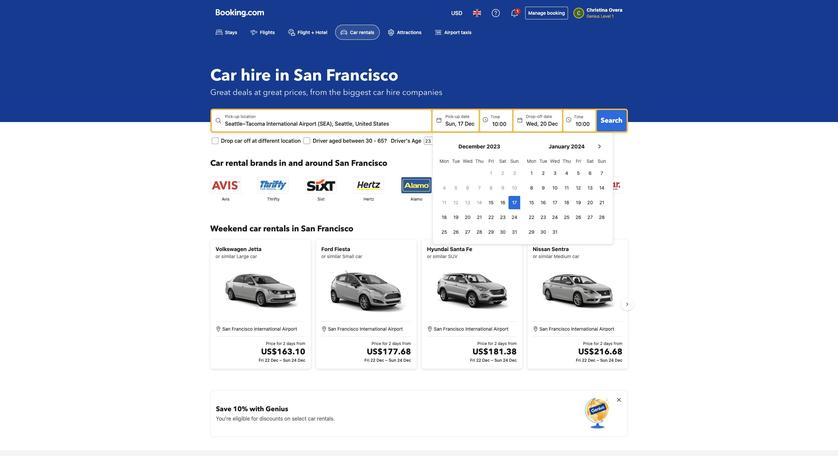 Task type: locate. For each thing, give the bounding box(es) containing it.
4 – from the left
[[597, 358, 599, 363]]

1 vertical spatial hire
[[386, 87, 400, 98]]

2 January 2024 checkbox
[[538, 167, 549, 180]]

2 3 from the left
[[554, 170, 557, 176]]

14 inside 'checkbox'
[[600, 185, 605, 191]]

days inside 'price for 2 days from us$163.10 fri 22 dec – sun 24 dec'
[[287, 341, 296, 347]]

14 right 13 option
[[477, 200, 482, 206]]

hyundai santa fe or similar suv
[[427, 246, 473, 259]]

1 January 2024 checkbox
[[526, 167, 538, 180]]

2 23 from the left
[[541, 215, 546, 220]]

from inside price for 2 days from us$181.38 fri 22 dec – sun 24 dec
[[508, 341, 517, 347]]

from inside price for 2 days from us$177.68 fri 22 dec – sun 24 dec
[[402, 341, 411, 347]]

mon for december
[[440, 158, 449, 164]]

1 horizontal spatial 25
[[564, 215, 570, 220]]

international up price for 2 days from us$181.38 fri 22 dec – sun 24 dec
[[466, 326, 493, 332]]

29 for 29 january 2024 option
[[529, 229, 535, 235]]

22 inside 'price for 2 days from us$163.10 fri 22 dec – sun 24 dec'
[[265, 358, 270, 363]]

car right drop
[[235, 138, 242, 144]]

or inside ford fiesta or similar small car
[[321, 254, 326, 259]]

genius down christina
[[587, 14, 600, 19]]

20 inside drop-off date wed, 20 dec
[[540, 121, 547, 127]]

for for us$181.38
[[488, 341, 494, 347]]

0 horizontal spatial 9
[[502, 185, 505, 191]]

0 horizontal spatial tue
[[452, 158, 460, 164]]

1 horizontal spatial mon tue wed thu
[[527, 158, 571, 164]]

date up december
[[461, 114, 470, 119]]

0 vertical spatial hire
[[241, 65, 271, 87]]

11 December 2023 checkbox
[[439, 196, 450, 210]]

1 international from the left
[[254, 326, 281, 332]]

–
[[280, 358, 282, 363], [385, 358, 388, 363], [491, 358, 494, 363], [597, 358, 599, 363]]

2 vertical spatial car
[[210, 158, 224, 169]]

18 inside option
[[564, 200, 570, 206]]

1 horizontal spatial mon
[[527, 158, 537, 164]]

7 for 7 january 2024 checkbox
[[601, 170, 603, 176]]

11 for 11 checkbox
[[565, 185, 569, 191]]

price for us$181.38
[[478, 341, 487, 347]]

– down "us$216.68"
[[597, 358, 599, 363]]

9 right 8 december 2023 checkbox
[[502, 185, 505, 191]]

mon up the 1 option
[[527, 158, 537, 164]]

24 inside "24 january 2024" option
[[552, 215, 558, 220]]

11 for '11 december 2023' checkbox
[[442, 200, 447, 206]]

1 or from the left
[[216, 254, 220, 259]]

thu for january
[[563, 158, 571, 164]]

international for us$177.68
[[360, 326, 387, 332]]

27 inside checkbox
[[465, 229, 471, 235]]

2 mon from the left
[[527, 158, 537, 164]]

2 inside price for 2 days from us$177.68 fri 22 dec – sun 24 dec
[[389, 341, 391, 347]]

genius inside save 10% with genius you're eligible for discounts on select car rentals.
[[266, 405, 288, 414]]

1 horizontal spatial up
[[455, 114, 460, 119]]

19 right 18 january 2024 option
[[576, 200, 581, 206]]

21 December 2023 checkbox
[[474, 211, 485, 224]]

0 vertical spatial in
[[275, 65, 290, 87]]

days up us$163.10
[[287, 341, 296, 347]]

3 – from the left
[[491, 358, 494, 363]]

1 horizontal spatial 29
[[529, 229, 535, 235]]

2 similar from the left
[[327, 254, 341, 259]]

23 for 23 january 2024 option
[[541, 215, 546, 220]]

3
[[513, 170, 516, 176], [554, 170, 557, 176]]

24 down us$177.68
[[397, 358, 403, 363]]

san francisco international airport
[[222, 326, 297, 332], [328, 326, 403, 332], [434, 326, 509, 332], [540, 326, 615, 332]]

– inside 'price for 2 days from us$163.10 fri 22 dec – sun 24 dec'
[[280, 358, 282, 363]]

tue
[[452, 158, 460, 164], [540, 158, 547, 164]]

21 for 21 option
[[477, 215, 482, 220]]

25 January 2024 checkbox
[[561, 211, 573, 224]]

0 vertical spatial 11
[[565, 185, 569, 191]]

off right drop
[[244, 138, 251, 144]]

1 vertical spatial 5
[[455, 185, 458, 191]]

from up us$163.10
[[297, 341, 305, 347]]

28 for 28 checkbox
[[477, 229, 482, 235]]

price inside price for 2 days from us$177.68 fri 22 dec – sun 24 dec
[[372, 341, 381, 347]]

2 31 from the left
[[553, 229, 558, 235]]

9 right 8 january 2024 checkbox
[[542, 185, 545, 191]]

6 right "5 december 2023" option
[[466, 185, 469, 191]]

pick- for pick-up date sun, 17 dec
[[446, 114, 455, 119]]

14 for 14 'checkbox'
[[600, 185, 605, 191]]

1 31 from the left
[[512, 229, 517, 235]]

fri inside 'price for 2 days from us$163.10 fri 22 dec – sun 24 dec'
[[259, 358, 264, 363]]

5 January 2024 checkbox
[[573, 167, 585, 180]]

0 vertical spatial 12
[[576, 185, 581, 191]]

or inside nissan sentra or similar medium car
[[533, 254, 537, 259]]

1 9 from the left
[[502, 185, 505, 191]]

nissan sentra image
[[538, 264, 618, 318]]

2 inside 'price for 2 days from us$163.10 fri 22 dec – sun 24 dec'
[[283, 341, 286, 347]]

27 inside 'option'
[[588, 215, 593, 220]]

18 inside option
[[442, 215, 447, 220]]

19
[[576, 200, 581, 206], [454, 215, 459, 220]]

0 vertical spatial 5
[[577, 170, 580, 176]]

26 inside checkbox
[[453, 229, 459, 235]]

us$216.68
[[579, 347, 623, 358]]

mon tue wed thu
[[440, 158, 484, 164], [527, 158, 571, 164]]

similar down 'hyundai'
[[433, 254, 447, 259]]

22 for us$216.68
[[582, 358, 587, 363]]

wed for december
[[463, 158, 473, 164]]

car rentals link
[[336, 25, 380, 40]]

– inside price for 2 days from us$216.68 fri 22 dec – sun 24 dec
[[597, 358, 599, 363]]

booking.com online hotel reservations image
[[216, 9, 264, 17]]

price for 2 days from us$216.68 fri 22 dec – sun 24 dec
[[576, 341, 623, 363]]

20 left 21 january 2024 option
[[588, 200, 593, 206]]

location right different
[[281, 138, 301, 144]]

10 inside 10 checkbox
[[512, 185, 517, 191]]

1 vertical spatial 4
[[443, 185, 446, 191]]

4 days from the left
[[604, 341, 613, 347]]

1 san francisco international airport from the left
[[222, 326, 297, 332]]

pick- inside pick-up date sun, 17 dec
[[446, 114, 455, 119]]

1 8 from the left
[[490, 185, 493, 191]]

grid for january
[[526, 155, 608, 239]]

ford fiesta image
[[326, 264, 407, 318]]

1 grid from the left
[[439, 155, 521, 239]]

0 horizontal spatial 31
[[512, 229, 517, 235]]

1 days from the left
[[287, 341, 296, 347]]

drop-
[[526, 114, 537, 119]]

price for us$163.10
[[266, 341, 276, 347]]

0 vertical spatial 25
[[564, 215, 570, 220]]

region
[[205, 237, 633, 372]]

days
[[287, 341, 296, 347], [392, 341, 401, 347], [498, 341, 507, 347], [604, 341, 613, 347]]

24 inside price for 2 days from us$181.38 fri 22 dec – sun 24 dec
[[503, 358, 508, 363]]

hyundai
[[427, 246, 449, 252]]

8 left 9 january 2024 checkbox
[[530, 185, 533, 191]]

date
[[461, 114, 470, 119], [544, 114, 552, 119]]

1 vertical spatial in
[[279, 158, 287, 169]]

0 horizontal spatial 26
[[453, 229, 459, 235]]

for inside price for 2 days from us$216.68 fri 22 dec – sun 24 dec
[[594, 341, 599, 347]]

from for us$181.38
[[508, 341, 517, 347]]

2 horizontal spatial 20
[[588, 200, 593, 206]]

0 horizontal spatial 27
[[465, 229, 471, 235]]

christina
[[587, 7, 608, 13]]

19 right 18 option
[[454, 215, 459, 220]]

19 inside option
[[454, 215, 459, 220]]

location
[[241, 114, 256, 119], [281, 138, 301, 144]]

17
[[458, 121, 464, 127], [512, 200, 517, 206], [553, 200, 558, 206]]

fri down us$163.10
[[259, 358, 264, 363]]

in for brands
[[279, 158, 287, 169]]

at
[[254, 87, 261, 98], [252, 138, 257, 144]]

wed for january
[[550, 158, 560, 164]]

fri inside price for 2 days from us$216.68 fri 22 dec – sun 24 dec
[[576, 358, 581, 363]]

16 January 2024 checkbox
[[538, 196, 549, 210]]

24 inside price for 2 days from us$216.68 fri 22 dec – sun 24 dec
[[609, 358, 614, 363]]

8 for 8 january 2024 checkbox
[[530, 185, 533, 191]]

car for rentals
[[350, 30, 358, 35]]

16 for 16 january 2024 checkbox
[[541, 200, 546, 206]]

sat for 2023
[[499, 158, 507, 164]]

2 inside price for 2 days from us$216.68 fri 22 dec – sun 24 dec
[[600, 341, 603, 347]]

sun inside price for 2 days from us$177.68 fri 22 dec – sun 24 dec
[[389, 358, 396, 363]]

date for 17
[[461, 114, 470, 119]]

date inside pick-up date sun, 17 dec
[[461, 114, 470, 119]]

17 right sun,
[[458, 121, 464, 127]]

19 for 19 option
[[454, 215, 459, 220]]

4 price from the left
[[583, 341, 593, 347]]

1 horizontal spatial 23
[[541, 215, 546, 220]]

2 8 from the left
[[530, 185, 533, 191]]

26 left '27' checkbox
[[453, 229, 459, 235]]

2 up us$163.10
[[283, 341, 286, 347]]

car inside car hire in san francisco great deals at great prices, from the biggest car hire companies
[[373, 87, 384, 98]]

31 right the 30 december 2023 option
[[512, 229, 517, 235]]

mon up 4 option
[[440, 158, 449, 164]]

28 January 2024 checkbox
[[596, 211, 608, 224]]

31 for 31 december 2023 checkbox
[[512, 229, 517, 235]]

1 inside checkbox
[[490, 170, 492, 176]]

3 international from the left
[[466, 326, 493, 332]]

0 horizontal spatial 14
[[477, 200, 482, 206]]

0 horizontal spatial 8
[[490, 185, 493, 191]]

24 down us$163.10
[[292, 358, 297, 363]]

17 cell
[[509, 195, 521, 210]]

27 for '27' checkbox
[[465, 229, 471, 235]]

price up us$177.68
[[372, 341, 381, 347]]

fri
[[489, 158, 494, 164], [576, 158, 581, 164], [259, 358, 264, 363], [365, 358, 370, 363], [470, 358, 475, 363], [576, 358, 581, 363]]

large
[[237, 254, 249, 259]]

4 similar from the left
[[539, 254, 553, 259]]

similar down "nissan"
[[539, 254, 553, 259]]

23 inside option
[[541, 215, 546, 220]]

international up 'price for 2 days from us$163.10 fri 22 dec – sun 24 dec' on the left bottom of the page
[[254, 326, 281, 332]]

28 left 29 option
[[477, 229, 482, 235]]

sun down "us$216.68"
[[600, 358, 608, 363]]

25
[[564, 215, 570, 220], [442, 229, 447, 235]]

suv
[[448, 254, 458, 259]]

10
[[512, 185, 517, 191], [553, 185, 558, 191]]

search button
[[597, 110, 627, 132]]

international up price for 2 days from us$216.68 fri 22 dec – sun 24 dec
[[571, 326, 598, 332]]

from inside price for 2 days from us$216.68 fri 22 dec – sun 24 dec
[[614, 341, 623, 347]]

car right small
[[356, 254, 362, 259]]

31 inside checkbox
[[553, 229, 558, 235]]

fri inside price for 2 days from us$177.68 fri 22 dec – sun 24 dec
[[365, 358, 370, 363]]

0 vertical spatial 19
[[576, 200, 581, 206]]

tue down december
[[452, 158, 460, 164]]

2 price from the left
[[372, 341, 381, 347]]

0 horizontal spatial grid
[[439, 155, 521, 239]]

0 vertical spatial 14
[[600, 185, 605, 191]]

tue up 2 option
[[540, 158, 547, 164]]

volkswagen
[[216, 246, 247, 252]]

sixt
[[318, 197, 325, 202]]

2 9 from the left
[[542, 185, 545, 191]]

2 29 from the left
[[529, 229, 535, 235]]

22 for us$181.38
[[476, 358, 481, 363]]

1 15 from the left
[[489, 200, 494, 206]]

hire
[[241, 65, 271, 87], [386, 87, 400, 98]]

0 horizontal spatial hire
[[241, 65, 271, 87]]

3 similar from the left
[[433, 254, 447, 259]]

2 December 2023 checkbox
[[497, 167, 509, 180]]

3 or from the left
[[427, 254, 432, 259]]

1 wed from the left
[[463, 158, 473, 164]]

budget
[[458, 197, 471, 202]]

Pick-up location field
[[225, 120, 432, 128]]

13 right 12 checkbox at top
[[588, 185, 593, 191]]

1 horizontal spatial 17
[[512, 200, 517, 206]]

dollar
[[602, 197, 613, 202]]

0 horizontal spatial mon
[[440, 158, 449, 164]]

31 inside checkbox
[[512, 229, 517, 235]]

17 for 17 january 2024 checkbox
[[553, 200, 558, 206]]

2 date from the left
[[544, 114, 552, 119]]

1 horizontal spatial 7
[[601, 170, 603, 176]]

25 left 26 december 2023 checkbox
[[442, 229, 447, 235]]

thu
[[475, 158, 484, 164], [563, 158, 571, 164]]

11 inside checkbox
[[565, 185, 569, 191]]

14 for 14 december 2023 checkbox
[[477, 200, 482, 206]]

small
[[343, 254, 354, 259]]

7
[[601, 170, 603, 176], [478, 185, 481, 191]]

up
[[235, 114, 240, 119], [455, 114, 460, 119]]

1 16 from the left
[[501, 200, 506, 206]]

9 December 2023 checkbox
[[497, 182, 509, 195]]

14 inside checkbox
[[477, 200, 482, 206]]

18 left 19 option
[[442, 215, 447, 220]]

1 date from the left
[[461, 114, 470, 119]]

grid
[[439, 155, 521, 239], [526, 155, 608, 239]]

4 January 2024 checkbox
[[561, 167, 573, 180]]

price inside price for 2 days from us$216.68 fri 22 dec – sun 24 dec
[[583, 341, 593, 347]]

2 or from the left
[[321, 254, 326, 259]]

6 January 2024 checkbox
[[585, 167, 596, 180]]

sun for us$163.10
[[283, 358, 291, 363]]

9 January 2024 checkbox
[[538, 182, 549, 195]]

3 price from the left
[[478, 341, 487, 347]]

price up us$163.10
[[266, 341, 276, 347]]

0 horizontal spatial 5
[[455, 185, 458, 191]]

2 sat from the left
[[587, 158, 594, 164]]

0 horizontal spatial 30
[[366, 138, 373, 144]]

4 inside checkbox
[[565, 170, 568, 176]]

car
[[350, 30, 358, 35], [210, 65, 237, 87], [210, 158, 224, 169]]

or down "nissan"
[[533, 254, 537, 259]]

8
[[490, 185, 493, 191], [530, 185, 533, 191]]

16 December 2023 checkbox
[[497, 196, 509, 210]]

from
[[310, 87, 327, 98], [297, 341, 305, 347], [402, 341, 411, 347], [508, 341, 517, 347], [614, 341, 623, 347]]

23 January 2024 checkbox
[[538, 211, 549, 224]]

1 10 from the left
[[512, 185, 517, 191]]

17 inside checkbox
[[553, 200, 558, 206]]

1 horizontal spatial thu
[[563, 158, 571, 164]]

20
[[540, 121, 547, 127], [588, 200, 593, 206], [465, 215, 471, 220]]

sun inside price for 2 days from us$181.38 fri 22 dec – sun 24 dec
[[495, 358, 502, 363]]

car inside car hire in san francisco great deals at great prices, from the biggest car hire companies
[[210, 65, 237, 87]]

from up us$177.68
[[402, 341, 411, 347]]

similar inside ford fiesta or similar small car
[[327, 254, 341, 259]]

international
[[254, 326, 281, 332], [360, 326, 387, 332], [466, 326, 493, 332], [571, 326, 598, 332]]

4 international from the left
[[571, 326, 598, 332]]

mon for january
[[527, 158, 537, 164]]

san francisco international airport for us$177.68
[[328, 326, 403, 332]]

20 inside 'option'
[[588, 200, 593, 206]]

5 inside checkbox
[[577, 170, 580, 176]]

1 horizontal spatial 21
[[600, 200, 605, 206]]

1 vertical spatial 13
[[465, 200, 470, 206]]

up for pick-up date sun, 17 dec
[[455, 114, 460, 119]]

2 san francisco international airport from the left
[[328, 326, 403, 332]]

days inside price for 2 days from us$181.38 fri 22 dec – sun 24 dec
[[498, 341, 507, 347]]

2 thu from the left
[[563, 158, 571, 164]]

1 vertical spatial at
[[252, 138, 257, 144]]

0 horizontal spatial 20
[[465, 215, 471, 220]]

10%
[[233, 405, 248, 414]]

30 January 2024 checkbox
[[538, 226, 549, 239]]

1 horizontal spatial wed
[[550, 158, 560, 164]]

fiesta
[[335, 246, 350, 252]]

driver
[[313, 138, 328, 144]]

15 December 2023 checkbox
[[485, 196, 497, 210]]

6 right 5 january 2024 checkbox on the right top of page
[[589, 170, 592, 176]]

or
[[216, 254, 220, 259], [321, 254, 326, 259], [427, 254, 432, 259], [533, 254, 537, 259]]

2 for us$177.68
[[389, 341, 391, 347]]

manage
[[529, 10, 546, 16]]

for down with
[[251, 416, 258, 422]]

car right select
[[308, 416, 316, 422]]

for inside price for 2 days from us$177.68 fri 22 dec – sun 24 dec
[[382, 341, 388, 347]]

driver's
[[391, 138, 410, 144]]

similar inside nissan sentra or similar medium car
[[539, 254, 553, 259]]

0 vertical spatial 4
[[565, 170, 568, 176]]

24 January 2024 checkbox
[[549, 211, 561, 224]]

24 inside 'price for 2 days from us$163.10 fri 22 dec – sun 24 dec'
[[292, 358, 297, 363]]

location down deals
[[241, 114, 256, 119]]

30 December 2023 checkbox
[[497, 226, 509, 239]]

1 horizontal spatial pick-
[[446, 114, 455, 119]]

similar down ford
[[327, 254, 341, 259]]

or inside volkswagen jetta or similar large car
[[216, 254, 220, 259]]

24 for us$181.38
[[503, 358, 508, 363]]

sun inside 'price for 2 days from us$163.10 fri 22 dec – sun 24 dec'
[[283, 358, 291, 363]]

0 horizontal spatial thu
[[475, 158, 484, 164]]

1 horizontal spatial 10
[[553, 185, 558, 191]]

santa
[[450, 246, 465, 252]]

hire left companies
[[386, 87, 400, 98]]

Driver's Age number field
[[424, 137, 438, 145]]

similar down volkswagen
[[221, 254, 235, 259]]

price
[[266, 341, 276, 347], [372, 341, 381, 347], [478, 341, 487, 347], [583, 341, 593, 347]]

2 horizontal spatial 17
[[553, 200, 558, 206]]

sun up the 3 december 2023 option
[[511, 158, 519, 164]]

price inside 'price for 2 days from us$163.10 fri 22 dec – sun 24 dec'
[[266, 341, 276, 347]]

0 vertical spatial rentals
[[359, 30, 374, 35]]

airport for us$177.68
[[388, 326, 403, 332]]

1 horizontal spatial 13
[[588, 185, 593, 191]]

thu up 4 checkbox at the top right of the page
[[563, 158, 571, 164]]

fri down "us$216.68"
[[576, 358, 581, 363]]

2 mon tue wed thu from the left
[[527, 158, 571, 164]]

19 inside option
[[576, 200, 581, 206]]

search
[[601, 116, 623, 125]]

1 vertical spatial 26
[[453, 229, 459, 235]]

29 December 2023 checkbox
[[485, 226, 497, 239]]

manage booking
[[529, 10, 565, 16]]

0 vertical spatial genius
[[587, 14, 600, 19]]

price for us$177.68
[[372, 341, 381, 347]]

22 inside price for 2 days from us$181.38 fri 22 dec – sun 24 dec
[[476, 358, 481, 363]]

24 down us$181.38
[[503, 358, 508, 363]]

0 horizontal spatial genius
[[266, 405, 288, 414]]

1 mon from the left
[[440, 158, 449, 164]]

1 vertical spatial 25
[[442, 229, 447, 235]]

11 inside checkbox
[[442, 200, 447, 206]]

2 15 from the left
[[529, 200, 534, 206]]

1 mon tue wed thu from the left
[[440, 158, 484, 164]]

10 for 10 option on the top right of page
[[553, 185, 558, 191]]

0 horizontal spatial 11
[[442, 200, 447, 206]]

mon tue wed thu for december
[[440, 158, 484, 164]]

1 down overa
[[612, 14, 614, 19]]

9
[[502, 185, 505, 191], [542, 185, 545, 191]]

1 horizontal spatial genius
[[587, 14, 600, 19]]

8 right 7 checkbox at the right
[[490, 185, 493, 191]]

fri for us$181.38
[[470, 358, 475, 363]]

2 inside price for 2 days from us$181.38 fri 22 dec – sun 24 dec
[[495, 341, 497, 347]]

1 horizontal spatial rentals
[[359, 30, 374, 35]]

1 horizontal spatial 30
[[500, 229, 506, 235]]

0 vertical spatial 28
[[599, 215, 605, 220]]

2 grid from the left
[[526, 155, 608, 239]]

2 tue from the left
[[540, 158, 547, 164]]

0 vertical spatial 26
[[576, 215, 582, 220]]

26 inside option
[[576, 215, 582, 220]]

1 pick- from the left
[[225, 114, 235, 119]]

1 23 from the left
[[500, 215, 506, 220]]

0 horizontal spatial 3
[[513, 170, 516, 176]]

mon tue wed thu up 2 option
[[527, 158, 571, 164]]

23 right the 22 january 2024 option
[[541, 215, 546, 220]]

1 vertical spatial 18
[[442, 215, 447, 220]]

off
[[537, 114, 543, 119], [244, 138, 251, 144]]

18 right fox
[[564, 200, 570, 206]]

days up "us$216.68"
[[604, 341, 613, 347]]

international up price for 2 days from us$177.68 fri 22 dec – sun 24 dec
[[360, 326, 387, 332]]

6 for 6 'option'
[[589, 170, 592, 176]]

date right the drop-
[[544, 114, 552, 119]]

region containing us$163.10
[[205, 237, 633, 372]]

for up us$177.68
[[382, 341, 388, 347]]

car left rental
[[210, 158, 224, 169]]

international for us$181.38
[[466, 326, 493, 332]]

airport up us$177.68
[[388, 326, 403, 332]]

sun down us$181.38
[[495, 358, 502, 363]]

us$177.68
[[367, 347, 411, 358]]

sun down us$163.10
[[283, 358, 291, 363]]

wed down december
[[463, 158, 473, 164]]

0 horizontal spatial 28
[[477, 229, 482, 235]]

26 for 26 december 2023 checkbox
[[453, 229, 459, 235]]

1 vertical spatial 6
[[466, 185, 469, 191]]

mon tue wed thu for january
[[527, 158, 571, 164]]

1 – from the left
[[280, 358, 282, 363]]

21 left 22 option
[[477, 215, 482, 220]]

pick-up date sun, 17 dec
[[446, 114, 475, 127]]

3 right the 2 option
[[513, 170, 516, 176]]

10 for 10 checkbox
[[512, 185, 517, 191]]

12 right '11 december 2023' checkbox
[[454, 200, 459, 206]]

17 inside option
[[512, 200, 517, 206]]

san
[[294, 65, 322, 87], [335, 158, 349, 169], [301, 224, 315, 235], [222, 326, 231, 332], [328, 326, 336, 332], [434, 326, 442, 332], [540, 326, 548, 332]]

1 thu from the left
[[475, 158, 484, 164]]

0 horizontal spatial 10
[[512, 185, 517, 191]]

29
[[488, 229, 494, 235], [529, 229, 535, 235]]

16
[[501, 200, 506, 206], [541, 200, 546, 206]]

2 up "us$216.68"
[[600, 341, 603, 347]]

0 horizontal spatial pick-
[[225, 114, 235, 119]]

or for us$216.68
[[533, 254, 537, 259]]

up up sun,
[[455, 114, 460, 119]]

21
[[600, 200, 605, 206], [477, 215, 482, 220]]

san francisco international airport up price for 2 days from us$181.38 fri 22 dec – sun 24 dec
[[434, 326, 509, 332]]

2 wed from the left
[[550, 158, 560, 164]]

1 inside button
[[517, 9, 519, 14]]

avis
[[222, 197, 230, 202]]

days for us$181.38
[[498, 341, 507, 347]]

eligible
[[233, 416, 250, 422]]

pick- up sun,
[[446, 114, 455, 119]]

1 vertical spatial 20
[[588, 200, 593, 206]]

1 horizontal spatial 20
[[540, 121, 547, 127]]

2 vertical spatial in
[[292, 224, 299, 235]]

1 horizontal spatial 18
[[564, 200, 570, 206]]

0 horizontal spatial rentals
[[263, 224, 290, 235]]

1 vertical spatial 14
[[477, 200, 482, 206]]

car right biggest on the top left
[[373, 87, 384, 98]]

in inside car hire in san francisco great deals at great prices, from the biggest car hire companies
[[275, 65, 290, 87]]

2 10 from the left
[[553, 185, 558, 191]]

san francisco international airport up price for 2 days from us$216.68 fri 22 dec – sun 24 dec
[[540, 326, 615, 332]]

car rental brands in and around san francisco
[[210, 158, 388, 169]]

12 inside 12 checkbox
[[576, 185, 581, 191]]

1 vertical spatial genius
[[266, 405, 288, 414]]

22 inside price for 2 days from us$177.68 fri 22 dec – sun 24 dec
[[371, 358, 376, 363]]

14 right 13 january 2024 checkbox
[[600, 185, 605, 191]]

0 vertical spatial 27
[[588, 215, 593, 220]]

1 horizontal spatial location
[[281, 138, 301, 144]]

– for us$216.68
[[597, 358, 599, 363]]

– inside price for 2 days from us$177.68 fri 22 dec – sun 24 dec
[[385, 358, 388, 363]]

or down ford
[[321, 254, 326, 259]]

5 inside option
[[455, 185, 458, 191]]

1 vertical spatial 27
[[465, 229, 471, 235]]

0 vertical spatial 13
[[588, 185, 593, 191]]

3 days from the left
[[498, 341, 507, 347]]

mon
[[440, 158, 449, 164], [527, 158, 537, 164]]

0 horizontal spatial 23
[[500, 215, 506, 220]]

30 for 30 january 2024 option
[[541, 229, 546, 235]]

12 for 12 checkbox at top
[[576, 185, 581, 191]]

0 vertical spatial at
[[254, 87, 261, 98]]

15 left 16 january 2024 checkbox
[[529, 200, 534, 206]]

4 inside option
[[443, 185, 446, 191]]

for inside price for 2 days from us$181.38 fri 22 dec – sun 24 dec
[[488, 341, 494, 347]]

date inside drop-off date wed, 20 dec
[[544, 114, 552, 119]]

0 horizontal spatial 21
[[477, 215, 482, 220]]

january 2024
[[549, 144, 585, 150]]

15 inside 'checkbox'
[[529, 200, 534, 206]]

4 or from the left
[[533, 254, 537, 259]]

days inside price for 2 days from us$177.68 fri 22 dec – sun 24 dec
[[392, 341, 401, 347]]

0 horizontal spatial sat
[[499, 158, 507, 164]]

24 inside price for 2 days from us$177.68 fri 22 dec – sun 24 dec
[[397, 358, 403, 363]]

0 horizontal spatial 15
[[489, 200, 494, 206]]

14 January 2024 checkbox
[[596, 182, 608, 195]]

price up "us$216.68"
[[583, 341, 593, 347]]

2 up from the left
[[455, 114, 460, 119]]

1 horizontal spatial grid
[[526, 155, 608, 239]]

15 January 2024 checkbox
[[526, 196, 538, 210]]

different
[[258, 138, 280, 144]]

23
[[500, 215, 506, 220], [541, 215, 546, 220]]

international for us$216.68
[[571, 326, 598, 332]]

1 horizontal spatial 26
[[576, 215, 582, 220]]

11
[[565, 185, 569, 191], [442, 200, 447, 206]]

0 vertical spatial 6
[[589, 170, 592, 176]]

1 vertical spatial off
[[244, 138, 251, 144]]

1 price from the left
[[266, 341, 276, 347]]

thrifty
[[267, 197, 280, 202]]

car right medium
[[573, 254, 579, 259]]

1 horizontal spatial 9
[[542, 185, 545, 191]]

7 for 7 checkbox at the right
[[478, 185, 481, 191]]

21 January 2024 checkbox
[[596, 196, 608, 210]]

or inside hyundai santa fe or similar suv
[[427, 254, 432, 259]]

sun inside price for 2 days from us$216.68 fri 22 dec – sun 24 dec
[[600, 358, 608, 363]]

days inside price for 2 days from us$216.68 fri 22 dec – sun 24 dec
[[604, 341, 613, 347]]

1 3 from the left
[[513, 170, 516, 176]]

similar for us$216.68
[[539, 254, 553, 259]]

airport up us$181.38
[[494, 326, 509, 332]]

12 inside 12 december 2023 option
[[454, 200, 459, 206]]

off inside drop-off date wed, 20 dec
[[537, 114, 543, 119]]

24 for us$163.10
[[292, 358, 297, 363]]

at left different
[[252, 138, 257, 144]]

5
[[577, 170, 580, 176], [455, 185, 458, 191]]

24 right 23 january 2024 option
[[552, 215, 558, 220]]

for for us$177.68
[[382, 341, 388, 347]]

24 right 23 "checkbox"
[[512, 215, 518, 220]]

sat up the 2 option
[[499, 158, 507, 164]]

0 horizontal spatial 19
[[454, 215, 459, 220]]

1 vertical spatial 28
[[477, 229, 482, 235]]

5 December 2023 checkbox
[[450, 182, 462, 195]]

similar inside volkswagen jetta or similar large car
[[221, 254, 235, 259]]

thu down the december 2023
[[475, 158, 484, 164]]

20 right 19 option
[[465, 215, 471, 220]]

0 horizontal spatial 6
[[466, 185, 469, 191]]

fri down us$181.38
[[470, 358, 475, 363]]

10 inside 10 option
[[553, 185, 558, 191]]

2 international from the left
[[360, 326, 387, 332]]

4 san francisco international airport from the left
[[540, 326, 615, 332]]

12 January 2024 checkbox
[[573, 182, 585, 195]]

15 inside "option"
[[489, 200, 494, 206]]

26 January 2024 checkbox
[[573, 211, 585, 224]]

– down us$177.68
[[385, 358, 388, 363]]

car for rental
[[210, 158, 224, 169]]

1 horizontal spatial 12
[[576, 185, 581, 191]]

3 san francisco international airport from the left
[[434, 326, 509, 332]]

1 29 from the left
[[488, 229, 494, 235]]

4 for 4 option
[[443, 185, 446, 191]]

1 horizontal spatial 16
[[541, 200, 546, 206]]

1 horizontal spatial 11
[[565, 185, 569, 191]]

23 inside "checkbox"
[[500, 215, 506, 220]]

car inside volkswagen jetta or similar large car
[[250, 254, 257, 259]]

18 for 18 january 2024 option
[[564, 200, 570, 206]]

1 vertical spatial 11
[[442, 200, 447, 206]]

hertz logo image
[[354, 177, 384, 194]]

2 days from the left
[[392, 341, 401, 347]]

0 horizontal spatial date
[[461, 114, 470, 119]]

23 December 2023 checkbox
[[497, 211, 509, 224]]

great
[[263, 87, 282, 98]]

1 similar from the left
[[221, 254, 235, 259]]

13 inside option
[[465, 200, 470, 206]]

28 for the '28 january 2024' option
[[599, 215, 605, 220]]

0 horizontal spatial 13
[[465, 200, 470, 206]]

2 – from the left
[[385, 358, 388, 363]]

0 vertical spatial 20
[[540, 121, 547, 127]]

age
[[412, 138, 422, 144]]

2 16 from the left
[[541, 200, 546, 206]]

1 tue from the left
[[452, 158, 460, 164]]

1 sat from the left
[[499, 158, 507, 164]]

up down deals
[[235, 114, 240, 119]]

1 up from the left
[[235, 114, 240, 119]]

0 horizontal spatial 18
[[442, 215, 447, 220]]

1 vertical spatial 19
[[454, 215, 459, 220]]

0 horizontal spatial 25
[[442, 229, 447, 235]]

0 vertical spatial car
[[350, 30, 358, 35]]

2 pick- from the left
[[446, 114, 455, 119]]

21 inside option
[[600, 200, 605, 206]]

2 for us$163.10
[[283, 341, 286, 347]]

20 December 2023 checkbox
[[462, 211, 474, 224]]

24 December 2023 checkbox
[[509, 211, 521, 224]]

from for us$177.68
[[402, 341, 411, 347]]

flights
[[260, 30, 275, 35]]

20 inside option
[[465, 215, 471, 220]]

16 right 15 december 2023 "option"
[[501, 200, 506, 206]]

car right hotel
[[350, 30, 358, 35]]

avis logo image
[[211, 177, 241, 194]]

13
[[588, 185, 593, 191], [465, 200, 470, 206]]

8 for 8 december 2023 checkbox
[[490, 185, 493, 191]]

1 left the 2 option
[[490, 170, 492, 176]]



Task type: describe. For each thing, give the bounding box(es) containing it.
1 inside christina overa genius level 1
[[612, 14, 614, 19]]

27 January 2024 checkbox
[[585, 211, 596, 224]]

dec inside pick-up date sun, 17 dec
[[465, 121, 475, 127]]

airport taxis link
[[430, 25, 477, 40]]

booking
[[547, 10, 565, 16]]

sun for us$181.38
[[495, 358, 502, 363]]

31 for 31 january 2024 checkbox
[[553, 229, 558, 235]]

22 for us$163.10
[[265, 358, 270, 363]]

9 for 9 december 2023 checkbox
[[502, 185, 505, 191]]

car hire in san francisco great deals at great prices, from the biggest car hire companies
[[210, 65, 443, 98]]

12 December 2023 checkbox
[[450, 196, 462, 210]]

29 January 2024 checkbox
[[526, 226, 538, 239]]

4 for 4 checkbox at the top right of the page
[[565, 170, 568, 176]]

rentals.
[[317, 416, 335, 422]]

2023
[[487, 144, 500, 150]]

13 January 2024 checkbox
[[585, 182, 596, 195]]

25 for "25" option
[[442, 229, 447, 235]]

17 December 2023 checkbox
[[509, 196, 521, 210]]

usd
[[451, 10, 463, 16]]

3 January 2024 checkbox
[[549, 167, 561, 180]]

24 inside 24 december 2023 option
[[512, 215, 518, 220]]

fri for us$177.68
[[365, 358, 370, 363]]

weekend
[[210, 224, 248, 235]]

taxis
[[461, 30, 472, 35]]

tue for december
[[452, 158, 460, 164]]

0 vertical spatial location
[[241, 114, 256, 119]]

fri up 5 january 2024 checkbox on the right top of page
[[576, 158, 581, 164]]

7 December 2023 checkbox
[[474, 182, 485, 195]]

hyundai santa fe image
[[432, 264, 512, 318]]

car inside ford fiesta or similar small car
[[356, 254, 362, 259]]

manage booking link
[[526, 7, 568, 19]]

price for 2 days from us$177.68 fri 22 dec – sun 24 dec
[[365, 341, 411, 363]]

6 for 6 december 2023 option at the right top
[[466, 185, 469, 191]]

20 January 2024 checkbox
[[585, 196, 596, 210]]

8 January 2024 checkbox
[[526, 182, 538, 195]]

15 for 15 december 2023 "option"
[[489, 200, 494, 206]]

car up jetta
[[250, 224, 261, 235]]

dec inside drop-off date wed, 20 dec
[[548, 121, 558, 127]]

thrifty logo image
[[258, 177, 289, 194]]

22 for us$177.68
[[371, 358, 376, 363]]

fri up 1 checkbox
[[489, 158, 494, 164]]

hertz
[[364, 197, 374, 202]]

price for 2 days from us$163.10 fri 22 dec – sun 24 dec
[[259, 341, 305, 363]]

sixt logo image
[[306, 177, 336, 194]]

save 10% with genius you're eligible for discounts on select car rentals.
[[216, 405, 335, 422]]

29 for 29 option
[[488, 229, 494, 235]]

19 for 19 option
[[576, 200, 581, 206]]

car inside save 10% with genius you're eligible for discounts on select car rentals.
[[308, 416, 316, 422]]

18 December 2023 checkbox
[[439, 211, 450, 224]]

– for us$177.68
[[385, 358, 388, 363]]

select
[[292, 416, 307, 422]]

fe
[[466, 246, 473, 252]]

discounts
[[259, 416, 283, 422]]

january
[[549, 144, 570, 150]]

drop-off date wed, 20 dec
[[526, 114, 558, 127]]

airport for us$216.68
[[600, 326, 615, 332]]

-
[[374, 138, 376, 144]]

on
[[284, 416, 291, 422]]

nissan
[[533, 246, 551, 252]]

ford
[[321, 246, 333, 252]]

flight + hotel link
[[283, 25, 333, 40]]

or for us$177.68
[[321, 254, 326, 259]]

great
[[210, 87, 231, 98]]

from for us$163.10
[[297, 341, 305, 347]]

sun for us$216.68
[[600, 358, 608, 363]]

san francisco international airport for us$163.10
[[222, 326, 297, 332]]

date for 20
[[544, 114, 552, 119]]

10 January 2024 checkbox
[[549, 182, 561, 195]]

pick-up location
[[225, 114, 256, 119]]

27 December 2023 checkbox
[[462, 226, 474, 239]]

1 December 2023 checkbox
[[485, 167, 497, 180]]

24 for us$177.68
[[397, 358, 403, 363]]

23 for 23 "checkbox"
[[500, 215, 506, 220]]

hotel
[[316, 30, 327, 35]]

airport left taxis
[[445, 30, 460, 35]]

8 December 2023 checkbox
[[485, 182, 497, 195]]

flight
[[298, 30, 310, 35]]

international for us$163.10
[[254, 326, 281, 332]]

fri for us$216.68
[[576, 358, 581, 363]]

for inside save 10% with genius you're eligible for discounts on select car rentals.
[[251, 416, 258, 422]]

sat for 2024
[[587, 158, 594, 164]]

driver's age
[[391, 138, 422, 144]]

20 for 20 december 2023 option
[[465, 215, 471, 220]]

fri for us$163.10
[[259, 358, 264, 363]]

from for us$216.68
[[614, 341, 623, 347]]

19 December 2023 checkbox
[[450, 211, 462, 224]]

12 for 12 december 2023 option at the right
[[454, 200, 459, 206]]

24 for us$216.68
[[609, 358, 614, 363]]

alamo
[[411, 197, 423, 202]]

stays
[[225, 30, 237, 35]]

31 January 2024 checkbox
[[549, 226, 561, 239]]

up for pick-up location
[[235, 114, 240, 119]]

15 for 15 january 2024 'checkbox'
[[529, 200, 534, 206]]

aged
[[329, 138, 342, 144]]

27 for 27 january 2024 'option'
[[588, 215, 593, 220]]

san francisco international airport for us$216.68
[[540, 326, 615, 332]]

25 for "25 january 2024" option
[[564, 215, 570, 220]]

december
[[459, 144, 486, 150]]

you're
[[216, 416, 231, 422]]

sun,
[[446, 121, 457, 127]]

car for hire
[[210, 65, 237, 87]]

at inside car hire in san francisco great deals at great prices, from the biggest car hire companies
[[254, 87, 261, 98]]

2 right 1 checkbox
[[502, 170, 504, 176]]

1 vertical spatial rentals
[[263, 224, 290, 235]]

volkswagen jetta or similar large car
[[216, 246, 262, 259]]

65?
[[378, 138, 387, 144]]

level
[[601, 14, 611, 19]]

attractions
[[397, 30, 422, 35]]

19 January 2024 checkbox
[[573, 196, 585, 210]]

for for us$163.10
[[277, 341, 282, 347]]

around
[[305, 158, 333, 169]]

in for rentals
[[292, 224, 299, 235]]

us$163.10
[[261, 347, 305, 358]]

1 horizontal spatial hire
[[386, 87, 400, 98]]

prices,
[[284, 87, 308, 98]]

car inside nissan sentra or similar medium car
[[573, 254, 579, 259]]

december 2023
[[459, 144, 500, 150]]

jetta
[[248, 246, 262, 252]]

20 for 20 'option'
[[588, 200, 593, 206]]

nissan sentra or similar medium car
[[533, 246, 579, 259]]

car rentals
[[350, 30, 374, 35]]

1 inside option
[[531, 170, 533, 176]]

from inside car hire in san francisco great deals at great prices, from the biggest car hire companies
[[310, 87, 327, 98]]

biggest
[[343, 87, 371, 98]]

drop car off at different location
[[221, 138, 301, 144]]

volkswagen jetta image
[[220, 264, 301, 318]]

weekend car rentals in san francisco
[[210, 224, 354, 235]]

17 inside pick-up date sun, 17 dec
[[458, 121, 464, 127]]

attractions link
[[382, 25, 427, 40]]

6 December 2023 checkbox
[[462, 182, 474, 195]]

fox
[[557, 197, 563, 202]]

national logo image
[[497, 177, 527, 194]]

similar for us$177.68
[[327, 254, 341, 259]]

usd button
[[447, 5, 467, 21]]

fox logo image
[[545, 177, 575, 194]]

wed,
[[526, 121, 539, 127]]

2 for us$216.68
[[600, 341, 603, 347]]

13 December 2023 checkbox
[[462, 196, 474, 210]]

28 December 2023 checkbox
[[474, 226, 485, 239]]

alamo logo image
[[402, 177, 432, 194]]

driver aged between 30 - 65?
[[313, 138, 387, 144]]

airport for us$163.10
[[282, 326, 297, 332]]

san inside car hire in san francisco great deals at great prices, from the biggest car hire companies
[[294, 65, 322, 87]]

us$181.38
[[473, 347, 517, 358]]

francisco inside car hire in san francisco great deals at great prices, from the biggest car hire companies
[[326, 65, 399, 87]]

7 January 2024 checkbox
[[596, 167, 608, 180]]

3 for january 2024
[[554, 170, 557, 176]]

airport for us$181.38
[[494, 326, 509, 332]]

10 December 2023 checkbox
[[509, 182, 521, 195]]

similar inside hyundai santa fe or similar suv
[[433, 254, 447, 259]]

21 for 21 january 2024 option
[[600, 200, 605, 206]]

14 December 2023 checkbox
[[474, 196, 485, 210]]

18 for 18 option
[[442, 215, 447, 220]]

flight + hotel
[[298, 30, 327, 35]]

flights link
[[245, 25, 280, 40]]

22 right 21 option
[[489, 215, 494, 220]]

3 December 2023 checkbox
[[509, 167, 521, 180]]

ford fiesta or similar small car
[[321, 246, 362, 259]]

1 vertical spatial location
[[281, 138, 301, 144]]

4 December 2023 checkbox
[[439, 182, 450, 195]]

2024
[[571, 144, 585, 150]]

price for 2 days from us$181.38 fri 22 dec – sun 24 dec
[[470, 341, 517, 363]]

airport taxis
[[445, 30, 472, 35]]

the
[[329, 87, 341, 98]]

25 December 2023 checkbox
[[439, 226, 450, 239]]

similar for us$163.10
[[221, 254, 235, 259]]

christina overa genius level 1
[[587, 7, 623, 19]]

grid for december
[[439, 155, 521, 239]]

26 December 2023 checkbox
[[450, 226, 462, 239]]

2 right the 1 option
[[542, 170, 545, 176]]

5 for 5 january 2024 checkbox on the right top of page
[[577, 170, 580, 176]]

11 January 2024 checkbox
[[561, 182, 573, 195]]

budget logo image
[[449, 177, 480, 194]]

17 January 2024 checkbox
[[549, 196, 561, 210]]

with
[[250, 405, 264, 414]]

stays link
[[210, 25, 243, 40]]

31 December 2023 checkbox
[[509, 226, 521, 239]]

18 January 2024 checkbox
[[561, 196, 573, 210]]

sun up 7 january 2024 checkbox
[[598, 158, 606, 164]]

22 left 23 january 2024 option
[[529, 215, 535, 220]]

between
[[343, 138, 364, 144]]

13 for 13 option
[[465, 200, 470, 206]]

sentra
[[552, 246, 569, 252]]

thu for december
[[475, 158, 484, 164]]

pick- for pick-up location
[[225, 114, 235, 119]]

5 for "5 december 2023" option
[[455, 185, 458, 191]]

16 for 16 checkbox
[[501, 200, 506, 206]]

22 December 2023 checkbox
[[485, 211, 497, 224]]

or for us$163.10
[[216, 254, 220, 259]]

3 for december 2023
[[513, 170, 516, 176]]

genius inside christina overa genius level 1
[[587, 14, 600, 19]]

save
[[216, 405, 232, 414]]

13 for 13 january 2024 checkbox
[[588, 185, 593, 191]]

30 for the 30 december 2023 option
[[500, 229, 506, 235]]

1 button
[[507, 5, 523, 21]]

deals
[[233, 87, 252, 98]]

0 horizontal spatial off
[[244, 138, 251, 144]]

22 January 2024 checkbox
[[526, 211, 538, 224]]

medium
[[554, 254, 571, 259]]

dollar logo image
[[593, 177, 623, 194]]

days for us$177.68
[[392, 341, 401, 347]]

– for us$181.38
[[491, 358, 494, 363]]



Task type: vqa. For each thing, say whether or not it's contained in the screenshot.
Car for hire
yes



